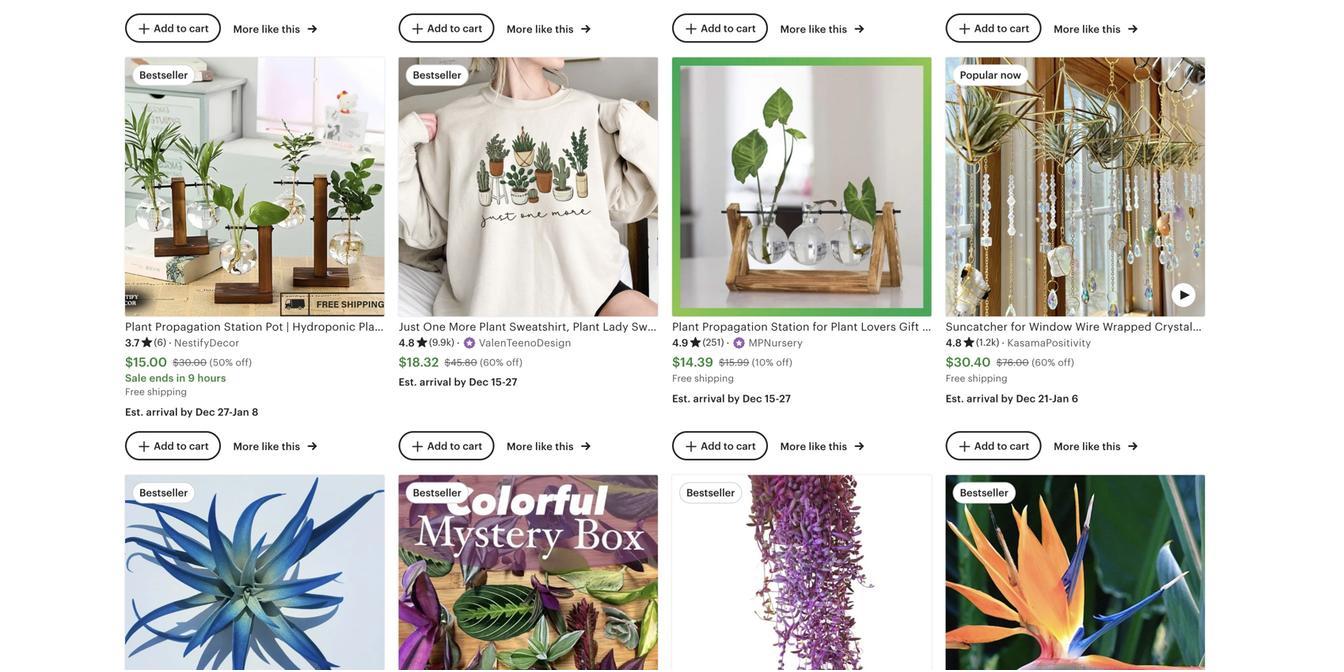 Task type: describe. For each thing, give the bounding box(es) containing it.
14.39
[[680, 356, 714, 370]]

dec for 30.40
[[1016, 393, 1036, 405]]

dec for 15.00
[[195, 407, 215, 419]]

18.32
[[407, 356, 439, 370]]

shipping for 30.40
[[968, 373, 1008, 384]]

arrival for 15.00
[[146, 407, 178, 419]]

free inside $ 15.00 $ 30.00 (50% off) sale ends in 9 hours free shipping
[[125, 387, 145, 398]]

1 vertical spatial 27
[[779, 393, 791, 405]]

1 horizontal spatial 15-
[[765, 393, 779, 405]]

$ 15.00 $ 30.00 (50% off) sale ends in 9 hours free shipping
[[125, 356, 252, 398]]

30.00
[[179, 358, 207, 368]]

45.80
[[451, 358, 477, 368]]

bestseller for air plant tillandsia indigo dark blue single plant image
[[139, 487, 188, 499]]

arrival for 30.40
[[967, 393, 999, 405]]

(9.9k)
[[429, 338, 454, 348]]

9
[[188, 373, 195, 385]]

plant propagation station for plant lovers gift home decor perfect plant gift desk decor flower vase plant cuttings housewarming decor dorm image
[[672, 57, 932, 317]]

4.9
[[672, 337, 688, 349]]

0 vertical spatial 27
[[506, 377, 518, 388]]

shipping inside $ 15.00 $ 30.00 (50% off) sale ends in 9 hours free shipping
[[147, 387, 187, 398]]

off) for 18.32
[[506, 358, 523, 368]]

est. arrival by dec 21-jan 6
[[946, 393, 1079, 405]]

0 horizontal spatial est. arrival by dec 15-27
[[399, 377, 518, 388]]

est. arrival by dec 27-jan 8
[[125, 407, 259, 419]]

(60% for 18.32
[[480, 358, 504, 368]]

dec down 45.80
[[469, 377, 489, 388]]

$ down 4.9
[[672, 356, 680, 370]]

popular
[[960, 69, 998, 81]]

$ up in
[[173, 358, 179, 368]]

$ 18.32 $ 45.80 (60% off)
[[399, 356, 523, 370]]

off) for 15.00
[[236, 358, 252, 368]]

· for 30.40
[[1002, 337, 1005, 349]]

off) for 14.39
[[776, 358, 793, 368]]

string of ruby succulent plant unique gift vertical garden diy fairy garden enthusiast outdoor succulent arrangement event decor home gift image
[[672, 475, 932, 671]]

now
[[1001, 69, 1022, 81]]

3 bestseller link from the left
[[672, 475, 932, 671]]

$ 14.39 $ 15.99 (10% off) free shipping
[[672, 356, 793, 384]]

by for 30.40
[[1001, 393, 1014, 405]]

$ up sale on the bottom of the page
[[125, 356, 133, 370]]

6
[[1072, 393, 1079, 405]]

dec for 14.39
[[743, 393, 762, 405]]

bestseller for just one more plant sweatshirt, plant lady sweatshirt, gardening sweatshirt gift, crazy plant lady, indoor plant life, plant mama sweater image
[[413, 69, 462, 81]]

by for 15.00
[[181, 407, 193, 419]]

free for 30.40
[[946, 373, 966, 384]]

27-
[[218, 407, 232, 419]]

$ left 45.80
[[399, 356, 407, 370]]

bestseller for 'colorful cuttings for propagation / mystery house plant clippings / no repeats / individually wrapped and labeled' image
[[413, 487, 462, 499]]

off) for 30.40
[[1058, 358, 1075, 368]]

(50%
[[209, 358, 233, 368]]

hours
[[198, 373, 226, 385]]



Task type: locate. For each thing, give the bounding box(es) containing it.
arrival down '18.32'
[[420, 377, 452, 388]]

· right (9.9k)
[[457, 337, 460, 349]]

off)
[[236, 358, 252, 368], [506, 358, 523, 368], [776, 358, 793, 368], [1058, 358, 1075, 368]]

est. for 30.40
[[946, 393, 964, 405]]

0 horizontal spatial free
[[125, 387, 145, 398]]

1 · from the left
[[169, 337, 172, 349]]

1 vertical spatial est. arrival by dec 15-27
[[672, 393, 791, 405]]

off) inside $ 15.00 $ 30.00 (50% off) sale ends in 9 hours free shipping
[[236, 358, 252, 368]]

1 vertical spatial 15-
[[765, 393, 779, 405]]

1 4.8 from the left
[[399, 337, 415, 349]]

colorful cuttings for propagation / mystery house plant clippings / no repeats / individually wrapped and labeled image
[[399, 475, 658, 671]]

(251)
[[703, 338, 724, 348]]

0 horizontal spatial shipping
[[147, 387, 187, 398]]

15.00
[[133, 356, 167, 370]]

arrival down ends
[[146, 407, 178, 419]]

free inside $ 30.40 $ 76.00 (60% off) free shipping
[[946, 373, 966, 384]]

est. for 15.00
[[125, 407, 144, 419]]

arrival for 14.39
[[693, 393, 725, 405]]

1 horizontal spatial est. arrival by dec 15-27
[[672, 393, 791, 405]]

cart
[[189, 23, 209, 35], [463, 23, 482, 35], [736, 23, 756, 35], [1010, 23, 1030, 35], [189, 441, 209, 453], [463, 441, 482, 453], [736, 441, 756, 453], [1010, 441, 1030, 453]]

0 vertical spatial product video element
[[946, 57, 1205, 317]]

(10%
[[752, 358, 774, 368]]

$ down "(251)"
[[719, 358, 725, 368]]

(6)
[[154, 338, 166, 348]]

(60% inside $ 18.32 $ 45.80 (60% off)
[[480, 358, 504, 368]]

dec down $ 14.39 $ 15.99 (10% off) free shipping
[[743, 393, 762, 405]]

4 off) from the left
[[1058, 358, 1075, 368]]

arrival down $ 14.39 $ 15.99 (10% off) free shipping
[[693, 393, 725, 405]]

jan for 30.40
[[1052, 393, 1069, 405]]

off) right 45.80
[[506, 358, 523, 368]]

by down $ 30.40 $ 76.00 (60% off) free shipping on the right bottom of the page
[[1001, 393, 1014, 405]]

27
[[506, 377, 518, 388], [779, 393, 791, 405]]

· right (1.2k)
[[1002, 337, 1005, 349]]

off) inside $ 30.40 $ 76.00 (60% off) free shipping
[[1058, 358, 1075, 368]]

like
[[262, 23, 279, 35], [535, 23, 553, 35], [809, 23, 826, 35], [1082, 23, 1100, 35], [262, 441, 279, 453], [535, 441, 553, 453], [809, 441, 826, 453], [1082, 441, 1100, 453]]

2 4.8 from the left
[[946, 337, 962, 349]]

off) right (50% at the left
[[236, 358, 252, 368]]

1 horizontal spatial 27
[[779, 393, 791, 405]]

est. down sale on the bottom of the page
[[125, 407, 144, 419]]

by down 45.80
[[454, 377, 466, 388]]

1 horizontal spatial (60%
[[1032, 358, 1056, 368]]

jan
[[1052, 393, 1069, 405], [232, 407, 249, 419]]

product video element for suncatcher for window wire wrapped crystal, rainbow teardrop crystals, air plant hanging decor, gift box, gifts for her or him, raw crystals image
[[946, 57, 1205, 317]]

(60% for 30.40
[[1032, 358, 1056, 368]]

est. down 30.40
[[946, 393, 964, 405]]

est.
[[399, 377, 417, 388], [672, 393, 691, 405], [946, 393, 964, 405], [125, 407, 144, 419]]

0 vertical spatial 15-
[[491, 377, 506, 388]]

4.8 up 30.40
[[946, 337, 962, 349]]

dec left 21- at the bottom of the page
[[1016, 393, 1036, 405]]

$ left 76.00 at right
[[946, 356, 954, 370]]

dec
[[469, 377, 489, 388], [743, 393, 762, 405], [1016, 393, 1036, 405], [195, 407, 215, 419]]

· for 14.39
[[727, 337, 730, 349]]

0 vertical spatial est. arrival by dec 15-27
[[399, 377, 518, 388]]

ends
[[149, 373, 174, 385]]

free for 14.39
[[672, 373, 692, 384]]

3 off) from the left
[[776, 358, 793, 368]]

8
[[252, 407, 259, 419]]

bestseller for plant propagation station pot | hydroponic plant glass vase with wood stand | unique indoor home office desk decor | christmas holiday gift image
[[139, 69, 188, 81]]

· right the (6)
[[169, 337, 172, 349]]

· for 15.00
[[169, 337, 172, 349]]

2 · from the left
[[457, 337, 460, 349]]

0 horizontal spatial 27
[[506, 377, 518, 388]]

1 vertical spatial jan
[[232, 407, 249, 419]]

4.8 for 30.40
[[946, 337, 962, 349]]

(1.2k)
[[976, 338, 1000, 348]]

$ inside $ 18.32 $ 45.80 (60% off)
[[445, 358, 451, 368]]

more
[[233, 23, 259, 35], [507, 23, 533, 35], [780, 23, 806, 35], [1054, 23, 1080, 35], [233, 441, 259, 453], [507, 441, 533, 453], [780, 441, 806, 453], [1054, 441, 1080, 453]]

4.8 up '18.32'
[[399, 337, 415, 349]]

off) up 6
[[1058, 358, 1075, 368]]

1 horizontal spatial shipping
[[694, 373, 734, 384]]

15.99
[[725, 358, 749, 368]]

bestseller link
[[125, 475, 384, 671], [399, 475, 658, 671], [672, 475, 932, 671], [946, 475, 1205, 671]]

to
[[177, 23, 187, 35], [450, 23, 460, 35], [724, 23, 734, 35], [997, 23, 1007, 35], [177, 441, 187, 453], [450, 441, 460, 453], [724, 441, 734, 453], [997, 441, 1007, 453]]

free inside $ 14.39 $ 15.99 (10% off) free shipping
[[672, 373, 692, 384]]

sale
[[125, 373, 147, 385]]

est. for 14.39
[[672, 393, 691, 405]]

est. down '18.32'
[[399, 377, 417, 388]]

free down "14.39"
[[672, 373, 692, 384]]

$ down (1.2k)
[[997, 358, 1003, 368]]

(60% right 76.00 at right
[[1032, 358, 1056, 368]]

(60% inside $ 30.40 $ 76.00 (60% off) free shipping
[[1032, 358, 1056, 368]]

$ 30.40 $ 76.00 (60% off) free shipping
[[946, 356, 1075, 384]]

bird of paradise,orange(2 plants)strelitzia reginae(2plants) image
[[946, 475, 1205, 671]]

1 vertical spatial product video element
[[672, 475, 932, 671]]

·
[[169, 337, 172, 349], [457, 337, 460, 349], [727, 337, 730, 349], [1002, 337, 1005, 349]]

by down 9
[[181, 407, 193, 419]]

15-
[[491, 377, 506, 388], [765, 393, 779, 405]]

3 · from the left
[[727, 337, 730, 349]]

4 · from the left
[[1002, 337, 1005, 349]]

2 bestseller link from the left
[[399, 475, 658, 671]]

suncatcher for window wire wrapped crystal, rainbow teardrop crystals, air plant hanging decor, gift box, gifts for her or him, raw crystals image
[[946, 57, 1205, 317]]

(60%
[[480, 358, 504, 368], [1032, 358, 1056, 368]]

27 down $ 18.32 $ 45.80 (60% off)
[[506, 377, 518, 388]]

0 horizontal spatial 15-
[[491, 377, 506, 388]]

1 horizontal spatial product video element
[[946, 57, 1205, 317]]

more like this
[[233, 23, 303, 35], [507, 23, 576, 35], [780, 23, 850, 35], [1054, 23, 1124, 35], [233, 441, 303, 453], [507, 441, 576, 453], [780, 441, 850, 453], [1054, 441, 1124, 453]]

4.8
[[399, 337, 415, 349], [946, 337, 962, 349]]

popular now
[[960, 69, 1022, 81]]

est. arrival by dec 15-27
[[399, 377, 518, 388], [672, 393, 791, 405]]

product video element for string of ruby succulent plant unique gift vertical garden diy fairy garden enthusiast outdoor succulent arrangement event decor home gift image
[[672, 475, 932, 671]]

off) inside $ 14.39 $ 15.99 (10% off) free shipping
[[776, 358, 793, 368]]

4 bestseller link from the left
[[946, 475, 1205, 671]]

shipping for 14.39
[[694, 373, 734, 384]]

0 horizontal spatial 4.8
[[399, 337, 415, 349]]

est. down "14.39"
[[672, 393, 691, 405]]

1 horizontal spatial jan
[[1052, 393, 1069, 405]]

2 horizontal spatial shipping
[[968, 373, 1008, 384]]

1 off) from the left
[[236, 358, 252, 368]]

2 horizontal spatial free
[[946, 373, 966, 384]]

1 (60% from the left
[[480, 358, 504, 368]]

this
[[282, 23, 300, 35], [555, 23, 574, 35], [829, 23, 847, 35], [1102, 23, 1121, 35], [282, 441, 300, 453], [555, 441, 574, 453], [829, 441, 847, 453], [1102, 441, 1121, 453]]

(60% right 45.80
[[480, 358, 504, 368]]

shipping inside $ 30.40 $ 76.00 (60% off) free shipping
[[968, 373, 1008, 384]]

arrival down 30.40
[[967, 393, 999, 405]]

4.8 for 18.32
[[399, 337, 415, 349]]

air plant tillandsia indigo dark blue single plant image
[[125, 475, 384, 671]]

est. arrival by dec 15-27 down $ 18.32 $ 45.80 (60% off)
[[399, 377, 518, 388]]

30.40
[[954, 356, 991, 370]]

in
[[176, 373, 186, 385]]

bestseller
[[139, 69, 188, 81], [413, 69, 462, 81], [139, 487, 188, 499], [413, 487, 462, 499], [687, 487, 735, 499], [960, 487, 1009, 499]]

dec left 27-
[[195, 407, 215, 419]]

just one more plant sweatshirt, plant lady sweatshirt, gardening sweatshirt gift, crazy plant lady, indoor plant life, plant mama sweater image
[[399, 57, 658, 317]]

$ down (9.9k)
[[445, 358, 451, 368]]

add to cart
[[154, 23, 209, 35], [427, 23, 482, 35], [701, 23, 756, 35], [975, 23, 1030, 35], [154, 441, 209, 453], [427, 441, 482, 453], [701, 441, 756, 453], [975, 441, 1030, 453]]

shipping inside $ 14.39 $ 15.99 (10% off) free shipping
[[694, 373, 734, 384]]

3.7
[[125, 337, 140, 349]]

shipping down "14.39"
[[694, 373, 734, 384]]

21-
[[1038, 393, 1052, 405]]

add to cart button
[[125, 14, 221, 43], [399, 14, 494, 43], [672, 14, 768, 43], [946, 14, 1042, 43], [125, 432, 221, 461], [399, 432, 494, 461], [672, 432, 768, 461], [946, 432, 1042, 461]]

plant propagation station pot | hydroponic plant glass vase with wood stand | unique indoor home office desk decor | christmas holiday gift image
[[125, 57, 384, 317]]

2 off) from the left
[[506, 358, 523, 368]]

by down $ 14.39 $ 15.99 (10% off) free shipping
[[728, 393, 740, 405]]

shipping down ends
[[147, 387, 187, 398]]

more like this link
[[233, 20, 317, 36], [507, 20, 591, 36], [780, 20, 864, 36], [1054, 20, 1138, 36], [233, 438, 317, 454], [507, 438, 591, 454], [780, 438, 864, 454], [1054, 438, 1138, 454]]

by for 14.39
[[728, 393, 740, 405]]

shipping
[[694, 373, 734, 384], [968, 373, 1008, 384], [147, 387, 187, 398]]

shipping down 30.40
[[968, 373, 1008, 384]]

jan left 6
[[1052, 393, 1069, 405]]

add
[[154, 23, 174, 35], [427, 23, 448, 35], [701, 23, 721, 35], [975, 23, 995, 35], [154, 441, 174, 453], [427, 441, 448, 453], [701, 441, 721, 453], [975, 441, 995, 453]]

15- down $ 18.32 $ 45.80 (60% off)
[[491, 377, 506, 388]]

15- down (10% on the bottom right
[[765, 393, 779, 405]]

est. arrival by dec 15-27 down $ 14.39 $ 15.99 (10% off) free shipping
[[672, 393, 791, 405]]

27 down $ 14.39 $ 15.99 (10% off) free shipping
[[779, 393, 791, 405]]

1 horizontal spatial 4.8
[[946, 337, 962, 349]]

1 horizontal spatial free
[[672, 373, 692, 384]]

76.00
[[1003, 358, 1029, 368]]

jan left 8
[[232, 407, 249, 419]]

· right "(251)"
[[727, 337, 730, 349]]

0 horizontal spatial product video element
[[672, 475, 932, 671]]

2 (60% from the left
[[1032, 358, 1056, 368]]

$
[[125, 356, 133, 370], [399, 356, 407, 370], [672, 356, 680, 370], [946, 356, 954, 370], [173, 358, 179, 368], [445, 358, 451, 368], [719, 358, 725, 368], [997, 358, 1003, 368]]

· for 18.32
[[457, 337, 460, 349]]

0 horizontal spatial (60%
[[480, 358, 504, 368]]

off) right (10% on the bottom right
[[776, 358, 793, 368]]

0 horizontal spatial jan
[[232, 407, 249, 419]]

1 bestseller link from the left
[[125, 475, 384, 671]]

free
[[672, 373, 692, 384], [946, 373, 966, 384], [125, 387, 145, 398]]

bestseller for bird of paradise,orange(2 plants)strelitzia reginae(2plants) image
[[960, 487, 1009, 499]]

free down 30.40
[[946, 373, 966, 384]]

off) inside $ 18.32 $ 45.80 (60% off)
[[506, 358, 523, 368]]

product video element
[[946, 57, 1205, 317], [672, 475, 932, 671]]

0 vertical spatial jan
[[1052, 393, 1069, 405]]

jan for 15.00
[[232, 407, 249, 419]]

free down sale on the bottom of the page
[[125, 387, 145, 398]]

arrival
[[420, 377, 452, 388], [693, 393, 725, 405], [967, 393, 999, 405], [146, 407, 178, 419]]

by
[[454, 377, 466, 388], [728, 393, 740, 405], [1001, 393, 1014, 405], [181, 407, 193, 419]]



Task type: vqa. For each thing, say whether or not it's contained in the screenshot.
1st Bestseller LINK from left
yes



